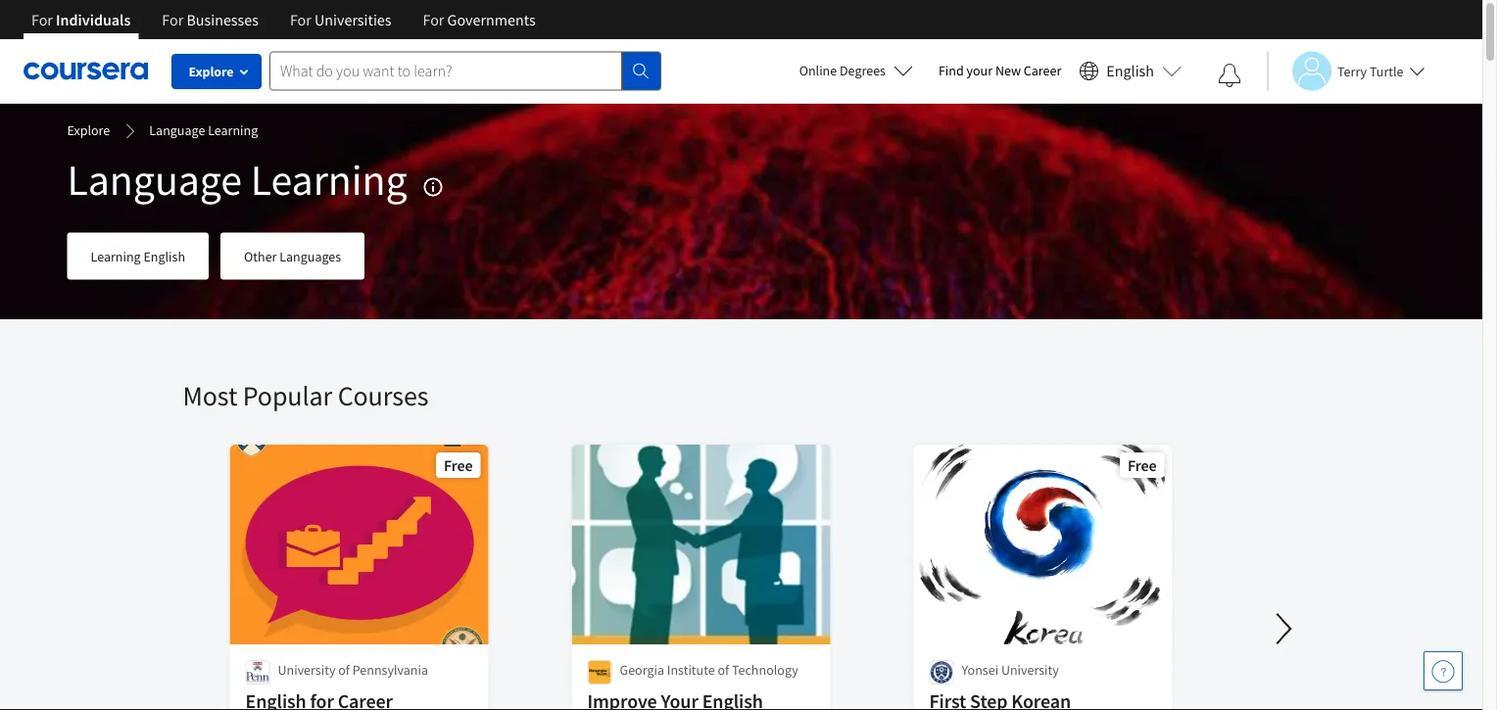 Task type: locate. For each thing, give the bounding box(es) containing it.
free for yonsei university
[[1128, 456, 1157, 475]]

online
[[799, 62, 837, 79]]

language
[[149, 122, 205, 139], [67, 152, 242, 206]]

0 vertical spatial language learning
[[149, 122, 258, 139]]

1 vertical spatial learning
[[251, 152, 407, 206]]

explore
[[189, 63, 234, 80], [67, 122, 110, 139]]

find your new career link
[[929, 59, 1071, 83]]

of left 'pennsylvania'
[[338, 661, 350, 679]]

What do you want to learn? text field
[[269, 51, 622, 91]]

most popular courses
[[183, 379, 428, 413]]

None search field
[[269, 51, 661, 91]]

for
[[31, 10, 53, 29], [162, 10, 183, 29], [290, 10, 311, 29], [423, 10, 444, 29]]

1 vertical spatial language learning
[[67, 152, 407, 206]]

1 horizontal spatial free
[[1128, 456, 1157, 475]]

0 vertical spatial explore
[[189, 63, 234, 80]]

language learning up other
[[67, 152, 407, 206]]

language down explore popup button
[[149, 122, 205, 139]]

1 horizontal spatial english
[[1107, 61, 1154, 81]]

free
[[444, 456, 473, 475], [1128, 456, 1157, 475]]

individuals
[[56, 10, 131, 29]]

popular
[[243, 379, 332, 413]]

for left universities
[[290, 10, 311, 29]]

terry
[[1337, 62, 1367, 80]]

new
[[995, 62, 1021, 79]]

4 for from the left
[[423, 10, 444, 29]]

learning english
[[91, 247, 185, 265]]

for left businesses
[[162, 10, 183, 29]]

1 horizontal spatial explore
[[189, 63, 234, 80]]

0 horizontal spatial explore
[[67, 122, 110, 139]]

georgia institute of technology
[[620, 661, 798, 679]]

of
[[338, 661, 350, 679], [718, 661, 729, 679]]

technology
[[732, 661, 798, 679]]

1 university from the left
[[278, 661, 336, 679]]

georgia
[[620, 661, 664, 679]]

businesses
[[187, 10, 259, 29]]

next slide image
[[1261, 606, 1308, 653]]

0 horizontal spatial free
[[444, 456, 473, 475]]

english button
[[1071, 39, 1190, 103]]

other
[[244, 247, 277, 265]]

courses
[[338, 379, 428, 413]]

most
[[183, 379, 237, 413]]

university
[[278, 661, 336, 679], [1001, 661, 1059, 679]]

1 horizontal spatial of
[[718, 661, 729, 679]]

university of pennsylvania image
[[245, 660, 270, 685]]

help center image
[[1432, 659, 1455, 683]]

explore link
[[67, 121, 110, 142]]

0 horizontal spatial english
[[143, 247, 185, 265]]

outlined info action image
[[422, 176, 444, 198]]

other languages
[[244, 247, 341, 265]]

language learning down explore popup button
[[149, 122, 258, 139]]

for up what do you want to learn? text field at top
[[423, 10, 444, 29]]

0 horizontal spatial of
[[338, 661, 350, 679]]

online degrees
[[799, 62, 886, 79]]

explore down for businesses
[[189, 63, 234, 80]]

3 for from the left
[[290, 10, 311, 29]]

english
[[1107, 61, 1154, 81], [143, 247, 185, 265]]

learning
[[208, 122, 258, 139], [251, 152, 407, 206], [91, 247, 141, 265]]

1 free from the left
[[444, 456, 473, 475]]

0 horizontal spatial university
[[278, 661, 336, 679]]

explore down coursera image
[[67, 122, 110, 139]]

english right career
[[1107, 61, 1154, 81]]

0 vertical spatial english
[[1107, 61, 1154, 81]]

2 vertical spatial learning
[[91, 247, 141, 265]]

yonsei
[[962, 661, 999, 679]]

find
[[939, 62, 964, 79]]

2 for from the left
[[162, 10, 183, 29]]

for for governments
[[423, 10, 444, 29]]

language up 'learning english' link
[[67, 152, 242, 206]]

other languages link
[[220, 232, 365, 280]]

language learning
[[149, 122, 258, 139], [67, 152, 407, 206]]

most popular courses carousel element
[[183, 319, 1497, 710]]

of right institute on the left of page
[[718, 661, 729, 679]]

university right yonsei
[[1001, 661, 1059, 679]]

2 university from the left
[[1001, 661, 1059, 679]]

english left other
[[143, 247, 185, 265]]

2 free from the left
[[1128, 456, 1157, 475]]

1 horizontal spatial university
[[1001, 661, 1059, 679]]

georgia institute of technology link
[[570, 443, 832, 710]]

1 for from the left
[[31, 10, 53, 29]]

degrees
[[840, 62, 886, 79]]

for for individuals
[[31, 10, 53, 29]]

university right university of pennsylvania icon
[[278, 661, 336, 679]]

for left individuals
[[31, 10, 53, 29]]

georgia institute of technology image
[[587, 660, 612, 685]]

banner navigation
[[16, 0, 551, 54]]

learning english link
[[67, 232, 209, 280]]

for for businesses
[[162, 10, 183, 29]]



Task type: describe. For each thing, give the bounding box(es) containing it.
governments
[[447, 10, 536, 29]]

for businesses
[[162, 10, 259, 29]]

1 vertical spatial explore
[[67, 122, 110, 139]]

0 vertical spatial learning
[[208, 122, 258, 139]]

for for universities
[[290, 10, 311, 29]]

for individuals
[[31, 10, 131, 29]]

career
[[1024, 62, 1061, 79]]

turtle
[[1370, 62, 1404, 80]]

for universities
[[290, 10, 391, 29]]

1 vertical spatial language
[[67, 152, 242, 206]]

for governments
[[423, 10, 536, 29]]

show notifications image
[[1218, 64, 1241, 87]]

free for university of pennsylvania
[[444, 456, 473, 475]]

languages
[[280, 247, 341, 265]]

universities
[[315, 10, 391, 29]]

2 of from the left
[[718, 661, 729, 679]]

terry turtle
[[1337, 62, 1404, 80]]

find your new career
[[939, 62, 1061, 79]]

0 vertical spatial language
[[149, 122, 205, 139]]

yonsei university
[[962, 661, 1059, 679]]

coursera image
[[24, 55, 148, 86]]

yonsei university image
[[929, 660, 954, 685]]

1 vertical spatial english
[[143, 247, 185, 265]]

explore button
[[171, 54, 262, 89]]

terry turtle button
[[1267, 51, 1425, 91]]

english inside button
[[1107, 61, 1154, 81]]

1 of from the left
[[338, 661, 350, 679]]

university of pennsylvania
[[278, 661, 428, 679]]

pennsylvania
[[352, 661, 428, 679]]

your
[[967, 62, 993, 79]]

explore inside popup button
[[189, 63, 234, 80]]

online degrees button
[[784, 49, 929, 92]]

institute
[[667, 661, 715, 679]]



Task type: vqa. For each thing, say whether or not it's contained in the screenshot.
Universities
yes



